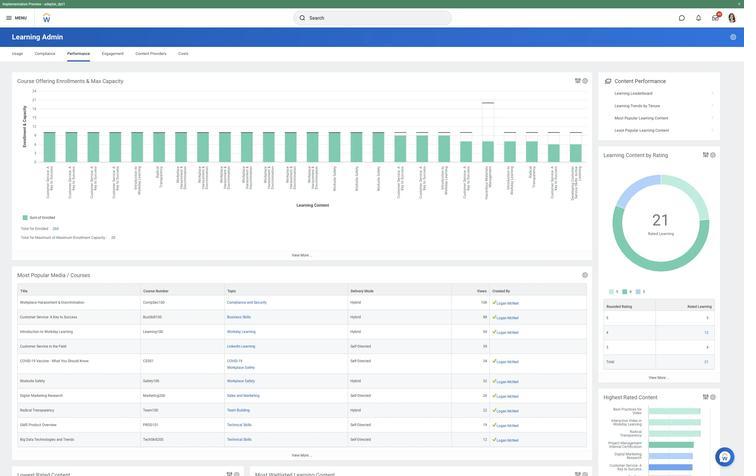 Task type: locate. For each thing, give the bounding box(es) containing it.
workplace safety link
[[227, 365, 255, 370], [227, 379, 255, 384]]

1 vertical spatial total
[[21, 236, 29, 240]]

1 for from the top
[[30, 227, 34, 231]]

hybrid element for team building
[[351, 408, 361, 413]]

mcneil for 26
[[508, 395, 519, 400]]

technical skills
[[227, 424, 252, 428], [227, 438, 252, 443]]

12 down 5 button
[[705, 331, 709, 335]]

configure and view chart data image left 'configure course offering enrollments & max capacity' icon
[[575, 77, 582, 84]]

field
[[59, 345, 66, 349]]

course
[[17, 78, 34, 84], [144, 290, 155, 294]]

2 vertical spatial view more ... link
[[12, 451, 593, 461]]

0 horizontal spatial maximum
[[35, 236, 51, 240]]

1 self- from the top
[[351, 345, 358, 349]]

total for enrolled
[[21, 227, 48, 231]]

2 mcneil from the top
[[508, 317, 519, 321]]

2 horizontal spatial and
[[247, 301, 253, 305]]

list inside the 21 main content
[[599, 87, 721, 137]]

linkedin learning link
[[227, 344, 256, 349]]

chevron right image inside most popular learning content link
[[710, 114, 717, 120]]

configure and view chart data image left configure highest rated content icon
[[703, 394, 710, 401]]

workday down the a
[[44, 330, 58, 335]]

rating down least popular learning content link
[[654, 152, 669, 159]]

1 vertical spatial view more ...
[[650, 376, 670, 381]]

Search Workday  search field
[[310, 11, 440, 25]]

chevron right image inside least popular learning content link
[[710, 126, 717, 132]]

12 inside 'button'
[[705, 331, 709, 335]]

0 vertical spatial 21 button
[[653, 210, 671, 231]]

logan for 22
[[497, 410, 507, 414]]

total
[[21, 227, 29, 231], [21, 236, 29, 240], [607, 361, 615, 365]]

0 vertical spatial chevron right image
[[710, 89, 717, 95]]

0 vertical spatial workplace safety
[[227, 366, 255, 370]]

for left enrolled
[[30, 227, 34, 231]]

for
[[30, 227, 34, 231], [30, 236, 34, 240]]

5 mcneil from the top
[[508, 381, 519, 385]]

business
[[227, 316, 242, 320]]

0 vertical spatial ...
[[310, 254, 313, 258]]

4 button
[[707, 346, 710, 350]]

chevron right image inside learning leaderboard link
[[710, 89, 717, 95]]

delivery
[[351, 290, 364, 294]]

2 chevron right image from the top
[[710, 102, 717, 108]]

logan for 54
[[497, 331, 507, 335]]

2 hybrid from the top
[[351, 316, 361, 320]]

rated learning
[[688, 305, 713, 309]]

- inside 'most popular media / courses' element
[[50, 360, 51, 364]]

mcneil for 34
[[508, 361, 519, 365]]

5 logan mcneil from the top
[[497, 381, 519, 385]]

2 vertical spatial rated
[[624, 395, 638, 401]]

0 vertical spatial for
[[30, 227, 34, 231]]

logan for 26
[[497, 395, 507, 400]]

mcneil for 32
[[508, 381, 519, 385]]

admin
[[42, 33, 63, 41]]

technical skills link for prod101
[[227, 423, 252, 428]]

2 workplace safety from the top
[[227, 380, 255, 384]]

5 self- from the top
[[351, 438, 358, 443]]

to right key
[[60, 316, 63, 320]]

0 vertical spatial total
[[21, 227, 29, 231]]

hybrid for workplace safety
[[351, 380, 361, 384]]

logan mcneil for 34
[[497, 361, 519, 365]]

0 vertical spatial workplace safety link
[[227, 365, 255, 370]]

1 vertical spatial ...
[[668, 376, 670, 381]]

1 horizontal spatial compliance
[[227, 301, 246, 305]]

mcneil for 54
[[508, 331, 519, 335]]

1 logan mcneil link from the top
[[497, 301, 519, 306]]

21
[[653, 212, 671, 230], [705, 361, 709, 365]]

chevron right image
[[710, 89, 717, 95], [710, 102, 717, 108]]

5 logan from the top
[[497, 381, 507, 385]]

most popular learning content link
[[599, 112, 721, 125]]

rating right rounded
[[623, 305, 633, 309]]

workplace safety up sales and marketing link
[[227, 380, 255, 384]]

4 mcneil from the top
[[508, 361, 519, 365]]

created
[[493, 290, 506, 294]]

rating inside popup button
[[623, 305, 633, 309]]

1 mcneil from the top
[[508, 302, 519, 306]]

view inside 'most popular media / courses' element
[[292, 454, 300, 458]]

- right the preview
[[42, 2, 43, 6]]

21 inside 21 button
[[705, 361, 709, 365]]

0 vertical spatial chevron right image
[[710, 114, 717, 120]]

1 covid- from the left
[[20, 360, 31, 364]]

views button
[[452, 284, 490, 296]]

marketing200
[[143, 394, 165, 399]]

2 self-directed from the top
[[351, 360, 371, 364]]

total inside learning content by rating element
[[607, 361, 615, 365]]

7 mcneil from the top
[[508, 410, 519, 414]]

0 vertical spatial view
[[292, 254, 300, 258]]

list containing learning leaderboard
[[599, 87, 721, 137]]

workplace harassment & discrimination
[[20, 301, 84, 305]]

trends right technologies
[[63, 438, 74, 443]]

menu group image
[[604, 77, 612, 85]]

most up least
[[615, 116, 624, 121]]

course offering enrollments & max capacity element
[[12, 72, 593, 261]]

safety right worksite
[[35, 380, 45, 384]]

configure and view chart data image left configure lowest rated content icon
[[226, 472, 233, 477]]

workday learning
[[227, 330, 256, 335]]

compliance down admin
[[35, 51, 55, 56]]

1 vertical spatial 12
[[484, 438, 488, 443]]

2 logan mcneil from the top
[[497, 317, 519, 321]]

0 vertical spatial -
[[42, 2, 43, 6]]

0 horizontal spatial to
[[40, 330, 43, 335]]

chevron right image inside learning trends by tenure link
[[710, 102, 717, 108]]

courses
[[71, 273, 90, 279]]

popular down learning trends by tenure
[[625, 116, 639, 121]]

1 vertical spatial technical
[[227, 438, 243, 443]]

9 mcneil from the top
[[508, 439, 519, 443]]

directed for 12
[[358, 438, 371, 443]]

learning
[[12, 33, 40, 41], [615, 91, 630, 96], [615, 104, 630, 108], [640, 116, 655, 121], [640, 128, 655, 133], [604, 152, 625, 159], [660, 232, 675, 236], [699, 305, 713, 309], [59, 330, 73, 335], [242, 330, 256, 335], [242, 345, 256, 349]]

0 horizontal spatial performance
[[67, 51, 90, 56]]

compliance inside row
[[227, 301, 246, 305]]

4 self-directed element from the top
[[351, 423, 371, 428]]

1 vertical spatial for
[[30, 236, 34, 240]]

8 mcneil from the top
[[508, 425, 519, 429]]

cell
[[141, 340, 225, 355], [490, 340, 588, 355]]

safety inside the items selected list
[[245, 366, 255, 370]]

1 horizontal spatial 4
[[707, 346, 709, 350]]

8 logan mcneil link from the top
[[497, 423, 519, 429]]

total for total for enrolled
[[21, 227, 29, 231]]

1 vertical spatial capacity
[[91, 236, 105, 240]]

view more ... for learning content by rating
[[650, 376, 670, 381]]

covid-19 vaccine - what you should know
[[20, 360, 89, 364]]

9 logan from the top
[[497, 439, 507, 443]]

22
[[484, 409, 488, 413]]

... inside the course offering enrollments & max capacity element
[[310, 254, 313, 258]]

workplace up sales
[[227, 380, 244, 384]]

hybrid for team building
[[351, 409, 361, 413]]

0 vertical spatial course
[[17, 78, 34, 84]]

by down least popular learning content in the right of the page
[[647, 152, 652, 159]]

1 directed from the top
[[358, 345, 371, 349]]

& right harassment at the left of page
[[58, 301, 60, 305]]

1 workplace safety from the top
[[227, 366, 255, 370]]

2 vertical spatial ...
[[310, 454, 313, 458]]

and for security
[[247, 301, 253, 305]]

learning content by rating element
[[599, 147, 721, 383]]

configure and view chart data image left configure most waitlisted learning content icon
[[575, 472, 582, 477]]

logan mcneil link for 106
[[497, 301, 519, 306]]

1 horizontal spatial and
[[237, 394, 243, 399]]

implementation
[[2, 2, 28, 6]]

gms
[[20, 424, 28, 428]]

1 horizontal spatial rated
[[649, 232, 659, 236]]

customer service: a key to success
[[20, 316, 77, 320]]

3 mcneil from the top
[[508, 331, 519, 335]]

5 logan mcneil link from the top
[[497, 379, 519, 385]]

usage
[[12, 51, 23, 56]]

sales and marketing link
[[227, 393, 260, 399]]

engagement
[[102, 51, 124, 56]]

and
[[247, 301, 253, 305], [237, 394, 243, 399], [57, 438, 62, 443]]

4 up 3
[[607, 331, 609, 335]]

2 technical skills link from the top
[[227, 437, 252, 443]]

popular right least
[[626, 128, 639, 133]]

sales
[[227, 394, 236, 399]]

1 self-directed from the top
[[351, 345, 371, 349]]

by
[[644, 104, 648, 108], [647, 152, 652, 159]]

3 hybrid element from the top
[[351, 329, 361, 335]]

4 inside button
[[707, 346, 709, 350]]

covid- down linkedin
[[227, 360, 239, 364]]

by left 'tenure'
[[644, 104, 648, 108]]

logan mcneil for 32
[[497, 381, 519, 385]]

2 self-directed element from the top
[[351, 358, 371, 364]]

view
[[292, 254, 300, 258], [650, 376, 657, 381], [292, 454, 300, 458]]

skills for techskill200
[[244, 438, 252, 443]]

0 vertical spatial rated
[[649, 232, 659, 236]]

more for learning content by rating
[[658, 376, 667, 381]]

customer service in the field
[[20, 345, 66, 349]]

mcneil for 22
[[508, 410, 519, 414]]

0 vertical spatial customer
[[20, 316, 36, 320]]

more inside 'most popular media / courses' element
[[301, 454, 309, 458]]

chevron right image for learning trends by tenure
[[710, 102, 717, 108]]

gms product overview
[[20, 424, 57, 428]]

0 vertical spatial technical skills link
[[227, 423, 252, 428]]

success
[[64, 316, 77, 320]]

5 directed from the top
[[358, 438, 371, 443]]

2 covid- from the left
[[227, 360, 239, 364]]

linkedin
[[227, 345, 241, 349]]

more inside the course offering enrollments & max capacity element
[[301, 254, 309, 258]]

row
[[17, 284, 588, 296], [17, 296, 588, 311], [604, 300, 716, 311], [17, 311, 588, 325], [604, 311, 716, 326], [17, 325, 588, 340], [604, 326, 716, 341], [17, 340, 588, 355], [604, 341, 716, 355], [17, 355, 588, 375], [604, 355, 716, 370], [17, 375, 588, 389], [17, 389, 588, 404], [17, 404, 588, 419], [17, 419, 588, 433], [17, 433, 588, 448]]

most popular media / courses element
[[12, 267, 593, 461]]

directed for 19
[[358, 424, 371, 428]]

1 vertical spatial and
[[237, 394, 243, 399]]

1 vertical spatial customer
[[20, 345, 36, 349]]

hybrid element for business skills
[[351, 314, 361, 320]]

1 horizontal spatial 12
[[705, 331, 709, 335]]

3 self-directed element from the top
[[351, 393, 371, 399]]

safety
[[245, 366, 255, 370], [35, 380, 45, 384], [245, 380, 255, 384]]

0 vertical spatial most
[[615, 116, 624, 121]]

1 horizontal spatial &
[[86, 78, 90, 84]]

row containing covid-19 vaccine - what you should know
[[17, 355, 588, 375]]

0 horizontal spatial 12
[[484, 438, 488, 443]]

configure and view chart data image
[[575, 77, 582, 84], [703, 394, 710, 401], [226, 472, 233, 477], [575, 472, 582, 477]]

4 self-directed from the top
[[351, 424, 371, 428]]

4 logan from the top
[[497, 361, 507, 365]]

hybrid element for workday learning
[[351, 329, 361, 335]]

content providers
[[136, 51, 167, 56]]

3 directed from the top
[[358, 394, 371, 399]]

1 horizontal spatial course
[[144, 290, 155, 294]]

4 hybrid from the top
[[351, 380, 361, 384]]

configure most waitlisted learning content image
[[583, 472, 589, 477]]

covid-
[[20, 360, 31, 364], [227, 360, 239, 364]]

self-directed element
[[351, 344, 371, 349], [351, 358, 371, 364], [351, 393, 371, 399], [351, 423, 371, 428], [351, 437, 371, 443]]

1 technical from the top
[[227, 424, 243, 428]]

1 vertical spatial 21
[[705, 361, 709, 365]]

1 horizontal spatial marketing
[[244, 394, 260, 399]]

popular for most popular learning content
[[625, 116, 639, 121]]

6 logan mcneil link from the top
[[497, 394, 519, 400]]

4 logan mcneil from the top
[[497, 361, 519, 365]]

mode
[[365, 290, 374, 294]]

popular
[[625, 116, 639, 121], [626, 128, 639, 133], [31, 273, 49, 279]]

list
[[599, 87, 721, 137]]

4 self- from the top
[[351, 424, 358, 428]]

0 vertical spatial and
[[247, 301, 253, 305]]

9 logan mcneil link from the top
[[497, 438, 519, 443]]

workplace down covid-19 in the left of the page
[[227, 366, 244, 370]]

4 directed from the top
[[358, 424, 371, 428]]

self-directed element for 39
[[351, 344, 371, 349]]

1 horizontal spatial workday
[[227, 330, 241, 335]]

compliance down topic
[[227, 301, 246, 305]]

safety up sales and marketing link
[[245, 380, 255, 384]]

most popular media / courses
[[17, 273, 90, 279]]

2 technical skills from the top
[[227, 438, 252, 443]]

1 vertical spatial technical skills link
[[227, 437, 252, 443]]

course for course offering enrollments & max capacity
[[17, 78, 34, 84]]

0 vertical spatial 19
[[239, 360, 243, 364]]

- for what
[[50, 360, 51, 364]]

0 vertical spatial 4
[[607, 331, 609, 335]]

course inside "course number" popup button
[[144, 290, 155, 294]]

covid- up worksite
[[20, 360, 31, 364]]

2 logan from the top
[[497, 317, 507, 321]]

highest rated content
[[604, 395, 658, 401]]

logan mcneil link for 22
[[497, 409, 519, 414]]

row containing digital marketing research
[[17, 389, 588, 404]]

1 vertical spatial by
[[647, 152, 652, 159]]

1 horizontal spatial rating
[[654, 152, 669, 159]]

performance up enrollments
[[67, 51, 90, 56]]

1 vertical spatial view more ... link
[[599, 373, 721, 383]]

row containing title
[[17, 284, 588, 296]]

5 down rounded
[[607, 317, 609, 321]]

learning inside popup button
[[699, 305, 713, 309]]

2 technical from the top
[[227, 438, 243, 443]]

course up the compsec100
[[144, 290, 155, 294]]

12 down 22
[[484, 438, 488, 443]]

1 horizontal spatial maximum
[[56, 236, 72, 240]]

customer left service
[[20, 345, 36, 349]]

0 vertical spatial 12
[[705, 331, 709, 335]]

0 vertical spatial &
[[86, 78, 90, 84]]

most for most popular media / courses
[[17, 273, 30, 279]]

1 chevron right image from the top
[[710, 89, 717, 95]]

3 hybrid from the top
[[351, 330, 361, 335]]

row containing big data technologies and trends
[[17, 433, 588, 448]]

rounded rating
[[607, 305, 633, 309]]

enrollment
[[73, 236, 90, 240]]

3 self- from the top
[[351, 394, 358, 399]]

logan mcneil
[[497, 302, 519, 306], [497, 317, 519, 321], [497, 331, 519, 335], [497, 361, 519, 365], [497, 381, 519, 385], [497, 395, 519, 400], [497, 410, 519, 414], [497, 425, 519, 429], [497, 439, 519, 443]]

menu banner
[[0, 0, 745, 28]]

logan mcneil link for 54
[[497, 330, 519, 335]]

workplace inside the items selected list
[[227, 366, 244, 370]]

30 button
[[710, 11, 723, 25]]

tab list containing usage
[[6, 47, 739, 62]]

rated for highest
[[624, 395, 638, 401]]

performance
[[67, 51, 90, 56], [636, 78, 667, 84]]

1 horizontal spatial trends
[[631, 104, 643, 108]]

skills
[[243, 316, 251, 320], [244, 424, 252, 428], [244, 438, 252, 443]]

- left what
[[50, 360, 51, 364]]

view more ... inside learning content by rating element
[[650, 376, 670, 381]]

hybrid element
[[351, 300, 361, 305], [351, 314, 361, 320], [351, 329, 361, 335], [351, 379, 361, 384], [351, 408, 361, 413]]

2 vertical spatial view more ...
[[292, 454, 313, 458]]

6 mcneil from the top
[[508, 395, 519, 400]]

2 self- from the top
[[351, 360, 358, 364]]

marketing up building
[[244, 394, 260, 399]]

more for course offering enrollments & max capacity
[[301, 254, 309, 258]]

... inside 'most popular media / courses' element
[[310, 454, 313, 458]]

customer up introduction
[[20, 316, 36, 320]]

1 vertical spatial most
[[17, 273, 30, 279]]

1 vertical spatial technical skills
[[227, 438, 252, 443]]

3 logan from the top
[[497, 331, 507, 335]]

1 vertical spatial -
[[50, 360, 51, 364]]

1 vertical spatial compliance
[[227, 301, 246, 305]]

0 horizontal spatial rating
[[623, 305, 633, 309]]

of
[[52, 236, 55, 240]]

logan mcneil link
[[497, 301, 519, 306], [497, 315, 519, 321], [497, 330, 519, 335], [497, 359, 519, 365], [497, 379, 519, 385], [497, 394, 519, 400], [497, 409, 519, 414], [497, 423, 519, 429], [497, 438, 519, 443]]

radical
[[20, 409, 32, 413]]

technical skills for prod101
[[227, 424, 252, 428]]

7 logan mcneil link from the top
[[497, 409, 519, 414]]

total left enrolled
[[21, 227, 29, 231]]

0 vertical spatial view more ...
[[292, 254, 313, 258]]

compliance
[[35, 51, 55, 56], [227, 301, 246, 305]]

0 vertical spatial skills
[[243, 316, 251, 320]]

5 self-directed from the top
[[351, 438, 371, 443]]

and left security
[[247, 301, 253, 305]]

1 logan from the top
[[497, 302, 507, 306]]

course left offering
[[17, 78, 34, 84]]

configure highest rated content image
[[711, 395, 717, 401]]

0 vertical spatial trends
[[631, 104, 643, 108]]

1 vertical spatial course
[[144, 290, 155, 294]]

5 down rated learning
[[707, 317, 709, 321]]

marketing right digital at the left of the page
[[31, 394, 47, 399]]

4 down 12 'button'
[[707, 346, 709, 350]]

2 5 from the left
[[707, 317, 709, 321]]

5 self-directed element from the top
[[351, 437, 371, 443]]

1 vertical spatial view
[[650, 376, 657, 381]]

safety down 'linkedin learning' on the left bottom
[[245, 366, 255, 370]]

9 logan mcneil from the top
[[497, 439, 519, 443]]

3 logan mcneil from the top
[[497, 331, 519, 335]]

2 directed from the top
[[358, 360, 371, 364]]

0 horizontal spatial trends
[[63, 438, 74, 443]]

4 hybrid element from the top
[[351, 379, 361, 384]]

maximum right of
[[56, 236, 72, 240]]

mcneil for 106
[[508, 302, 519, 306]]

7 logan mcneil from the top
[[497, 410, 519, 414]]

covid- inside the items selected list
[[227, 360, 239, 364]]

0 vertical spatial 21
[[653, 212, 671, 230]]

19 down 'linkedin learning' on the left bottom
[[239, 360, 243, 364]]

1 logan mcneil from the top
[[497, 302, 519, 306]]

... inside learning content by rating element
[[668, 376, 670, 381]]

1 horizontal spatial 21
[[705, 361, 709, 365]]

compliance for compliance and security
[[227, 301, 246, 305]]

2 customer from the top
[[20, 345, 36, 349]]

1 technical skills link from the top
[[227, 423, 252, 428]]

0 horizontal spatial course
[[17, 78, 34, 84]]

5 hybrid element from the top
[[351, 408, 361, 413]]

configure lowest rated content image
[[234, 472, 240, 477]]

21 button
[[653, 210, 671, 231], [705, 360, 710, 365]]

2 vertical spatial total
[[607, 361, 615, 365]]

rounded
[[607, 305, 622, 309]]

workday learning link
[[227, 329, 256, 335]]

0 vertical spatial compliance
[[35, 51, 55, 56]]

8 logan mcneil from the top
[[497, 425, 519, 429]]

total down total for enrolled
[[21, 236, 29, 240]]

0 vertical spatial rating
[[654, 152, 669, 159]]

0 horizontal spatial workday
[[44, 330, 58, 335]]

self-directed element for 12
[[351, 437, 371, 443]]

maximum down enrolled
[[35, 236, 51, 240]]

1 vertical spatial 21 button
[[705, 360, 710, 365]]

delivery mode
[[351, 290, 374, 294]]

logan mcneil link for 19
[[497, 423, 519, 429]]

course offering enrollments & max capacity
[[17, 78, 123, 84]]

self- for 26
[[351, 394, 358, 399]]

5 hybrid from the top
[[351, 409, 361, 413]]

1 vertical spatial skills
[[244, 424, 252, 428]]

2 hybrid element from the top
[[351, 314, 361, 320]]

search image
[[299, 14, 306, 22]]

1 workday from the left
[[44, 330, 58, 335]]

maximum
[[35, 236, 51, 240], [56, 236, 72, 240]]

1 vertical spatial more
[[658, 376, 667, 381]]

0 vertical spatial to
[[60, 316, 63, 320]]

1 vertical spatial rating
[[623, 305, 633, 309]]

chevron right image for learning leaderboard
[[710, 89, 717, 95]]

0 horizontal spatial &
[[58, 301, 60, 305]]

0 horizontal spatial rated
[[624, 395, 638, 401]]

row containing rounded rating
[[604, 300, 716, 311]]

technical for techskill200
[[227, 438, 243, 443]]

total element
[[607, 359, 615, 365]]

54
[[484, 330, 488, 335]]

enrollments
[[56, 78, 85, 84]]

tenure
[[649, 104, 661, 108]]

total down 3
[[607, 361, 615, 365]]

and right sales
[[237, 394, 243, 399]]

view more ... inside the course offering enrollments & max capacity element
[[292, 254, 313, 258]]

3
[[607, 346, 609, 350]]

2 vertical spatial popular
[[31, 273, 49, 279]]

compliance and security link
[[227, 300, 267, 305]]

0 vertical spatial view more ... link
[[12, 251, 593, 261]]

learning100
[[143, 330, 163, 335]]

1 cell from the left
[[141, 340, 225, 355]]

capacity left :
[[91, 236, 105, 240]]

by for rating
[[647, 152, 652, 159]]

0 vertical spatial technical
[[227, 424, 243, 428]]

trends down the learning leaderboard
[[631, 104, 643, 108]]

configure and view chart data image
[[703, 151, 710, 159]]

0 vertical spatial performance
[[67, 51, 90, 56]]

performance up learning leaderboard link at the right top of page
[[636, 78, 667, 84]]

self- for 12
[[351, 438, 358, 443]]

21 inside 21 rated learning
[[653, 212, 671, 230]]

1 technical skills from the top
[[227, 424, 252, 428]]

4 logan mcneil link from the top
[[497, 359, 519, 365]]

view more ...
[[292, 254, 313, 258], [650, 376, 670, 381], [292, 454, 313, 458]]

logan mcneil for 26
[[497, 395, 519, 400]]

workplace safety link down covid-19 in the left of the page
[[227, 365, 255, 370]]

view inside the course offering enrollments & max capacity element
[[292, 254, 300, 258]]

12 inside 'most popular media / courses' element
[[484, 438, 488, 443]]

self- for 39
[[351, 345, 358, 349]]

1 marketing from the left
[[31, 394, 47, 399]]

1 horizontal spatial cell
[[490, 340, 588, 355]]

21 rated learning
[[649, 212, 675, 236]]

to right introduction
[[40, 330, 43, 335]]

view more ... inside 'most popular media / courses' element
[[292, 454, 313, 458]]

0 horizontal spatial -
[[42, 2, 43, 6]]

1 horizontal spatial 5
[[707, 317, 709, 321]]

chevron right image
[[710, 114, 717, 120], [710, 126, 717, 132]]

more inside learning content by rating element
[[658, 376, 667, 381]]

capacity right max
[[103, 78, 123, 84]]

0 horizontal spatial compliance
[[35, 51, 55, 56]]

self-directed
[[351, 345, 371, 349], [351, 360, 371, 364], [351, 394, 371, 399], [351, 424, 371, 428], [351, 438, 371, 443]]

... for most popular media / courses
[[310, 454, 313, 458]]

self-directed for 12
[[351, 438, 371, 443]]

1 workplace safety link from the top
[[227, 365, 255, 370]]

hybrid element for compliance and security
[[351, 300, 361, 305]]

row containing worksite safety
[[17, 375, 588, 389]]

0 horizontal spatial covid-
[[20, 360, 31, 364]]

& left max
[[86, 78, 90, 84]]

workday up linkedin
[[227, 330, 241, 335]]

workplace for 2nd workplace safety link from the top
[[227, 380, 244, 384]]

radical transparency
[[20, 409, 54, 413]]

19 inside the items selected list
[[239, 360, 243, 364]]

1 horizontal spatial -
[[50, 360, 51, 364]]

3 logan mcneil link from the top
[[497, 330, 519, 335]]

1 chevron right image from the top
[[710, 114, 717, 120]]

2 for from the top
[[30, 236, 34, 240]]

logan for 32
[[497, 381, 507, 385]]

for down total for enrolled
[[30, 236, 34, 240]]

1 hybrid from the top
[[351, 301, 361, 305]]

and right technologies
[[57, 438, 62, 443]]

7 logan from the top
[[497, 410, 507, 414]]

rated for 21
[[649, 232, 659, 236]]

customer
[[20, 316, 36, 320], [20, 345, 36, 349]]

3 self-directed from the top
[[351, 394, 371, 399]]

rated
[[649, 232, 659, 236], [688, 305, 698, 309], [624, 395, 638, 401]]

workplace safety link up sales and marketing link
[[227, 379, 255, 384]]

row containing 4
[[604, 326, 716, 341]]

items selected list
[[227, 358, 265, 371]]

logan mcneil for 19
[[497, 425, 519, 429]]

customer for customer service: a key to success
[[20, 316, 36, 320]]

configure learning content by rating image
[[711, 152, 717, 159]]

6 logan from the top
[[497, 395, 507, 400]]

workplace down title
[[20, 301, 37, 305]]

tab list inside the 21 main content
[[6, 47, 739, 62]]

2 vertical spatial skills
[[244, 438, 252, 443]]

rated learning button
[[657, 300, 715, 311]]

directed for 39
[[358, 345, 371, 349]]

19 down 22
[[484, 424, 488, 428]]

tab list
[[6, 47, 739, 62]]

logan
[[497, 302, 507, 306], [497, 317, 507, 321], [497, 331, 507, 335], [497, 361, 507, 365], [497, 381, 507, 385], [497, 395, 507, 400], [497, 410, 507, 414], [497, 425, 507, 429], [497, 439, 507, 443]]

most up title
[[17, 273, 30, 279]]

2 vertical spatial more
[[301, 454, 309, 458]]

0 vertical spatial more
[[301, 254, 309, 258]]

for for enrolled
[[30, 227, 34, 231]]

skills for busskill100
[[243, 316, 251, 320]]

&
[[86, 78, 90, 84], [58, 301, 60, 305]]

- inside the menu banner
[[42, 2, 43, 6]]

1 customer from the top
[[20, 316, 36, 320]]

1 horizontal spatial 19
[[484, 424, 488, 428]]

view inside learning content by rating element
[[650, 376, 657, 381]]

marketing
[[31, 394, 47, 399], [244, 394, 260, 399]]

1 vertical spatial 4
[[707, 346, 709, 350]]

workplace safety down covid-19 in the left of the page
[[227, 366, 255, 370]]

popular left media
[[31, 273, 49, 279]]

directed
[[358, 345, 371, 349], [358, 360, 371, 364], [358, 394, 371, 399], [358, 424, 371, 428], [358, 438, 371, 443]]

1 vertical spatial &
[[58, 301, 60, 305]]

configure and view chart data image for 'configure course offering enrollments & max capacity' icon
[[575, 77, 582, 84]]

1 hybrid element from the top
[[351, 300, 361, 305]]

2 workplace safety link from the top
[[227, 379, 255, 384]]

preview
[[29, 2, 41, 6]]

5 inside button
[[707, 317, 709, 321]]

worksite
[[20, 380, 34, 384]]

rated inside 21 rated learning
[[649, 232, 659, 236]]

2 chevron right image from the top
[[710, 126, 717, 132]]

8 logan from the top
[[497, 425, 507, 429]]

2 logan mcneil link from the top
[[497, 315, 519, 321]]

1 self-directed element from the top
[[351, 344, 371, 349]]

6 logan mcneil from the top
[[497, 395, 519, 400]]



Task type: vqa. For each thing, say whether or not it's contained in the screenshot.


Task type: describe. For each thing, give the bounding box(es) containing it.
view for most popular media / courses
[[292, 454, 300, 458]]

team100
[[143, 409, 158, 413]]

logan mcneil link for 32
[[497, 379, 519, 385]]

customer for customer service in the field
[[20, 345, 36, 349]]

directed for 34
[[358, 360, 371, 364]]

introduction to workday learning
[[20, 330, 73, 335]]

configure and view chart data image for configure most waitlisted learning content icon
[[575, 472, 582, 477]]

0 vertical spatial workplace
[[20, 301, 37, 305]]

view for learning content by rating
[[650, 376, 657, 381]]

know
[[80, 360, 89, 364]]

2 cell from the left
[[490, 340, 588, 355]]

service
[[37, 345, 48, 349]]

topic button
[[225, 284, 348, 296]]

hybrid element for workplace safety
[[351, 379, 361, 384]]

technologies
[[34, 438, 56, 443]]

... for course offering enrollments & max capacity
[[310, 254, 313, 258]]

rated inside popup button
[[688, 305, 698, 309]]

leaderboard
[[631, 91, 653, 96]]

2 maximum from the left
[[56, 236, 72, 240]]

learning trends by tenure link
[[599, 100, 721, 112]]

for for maximum
[[30, 236, 34, 240]]

profile logan mcneil image
[[728, 13, 738, 24]]

1 5 from the left
[[607, 317, 609, 321]]

big data technologies and trends
[[20, 438, 74, 443]]

least popular learning content
[[615, 128, 670, 133]]

logan mcneil link for 88
[[497, 315, 519, 321]]

least
[[615, 128, 625, 133]]

workplace safety link inside the items selected list
[[227, 365, 255, 370]]

260
[[53, 227, 59, 231]]

self-directed for 19
[[351, 424, 371, 428]]

most for most popular learning content
[[615, 116, 624, 121]]

26
[[484, 394, 488, 399]]

you
[[61, 360, 67, 364]]

notifications large image
[[697, 15, 703, 21]]

0 vertical spatial capacity
[[103, 78, 123, 84]]

what
[[52, 360, 60, 364]]

0 horizontal spatial 4
[[607, 331, 609, 335]]

chevron right image for least popular learning content
[[710, 126, 717, 132]]

19 vaccine
[[31, 360, 49, 364]]

trends inside row
[[63, 438, 74, 443]]

hybrid for workday learning
[[351, 330, 361, 335]]

workplace safety inside the items selected list
[[227, 366, 255, 370]]

workplace for workplace safety link inside the the items selected list
[[227, 366, 244, 370]]

created by
[[493, 290, 511, 294]]

max
[[91, 78, 101, 84]]

total for total element at the bottom right of the page
[[607, 361, 615, 365]]

compliance for compliance
[[35, 51, 55, 56]]

self-directed for 26
[[351, 394, 371, 399]]

menu
[[15, 15, 27, 20]]

row containing customer service in the field
[[17, 340, 588, 355]]

total for maximum of maximum enrollment capacity :
[[21, 236, 107, 240]]

2 workday from the left
[[227, 330, 241, 335]]

by for tenure
[[644, 104, 648, 108]]

overview
[[42, 424, 57, 428]]

security
[[254, 301, 267, 305]]

view more ... link for course offering enrollments & max capacity
[[12, 251, 593, 261]]

data
[[26, 438, 33, 443]]

business skills
[[227, 316, 251, 320]]

hybrid for compliance and security
[[351, 301, 361, 305]]

learning leaderboard
[[615, 91, 653, 96]]

1 vertical spatial 19
[[484, 424, 488, 428]]

row containing introduction to workday learning
[[17, 325, 588, 340]]

course number
[[144, 290, 169, 294]]

inbox large image
[[713, 15, 719, 21]]

1 horizontal spatial to
[[60, 316, 63, 320]]

skills for prod101
[[244, 424, 252, 428]]

20 button
[[111, 236, 116, 241]]

0 horizontal spatial and
[[57, 438, 62, 443]]

logan mcneil for 88
[[497, 317, 519, 321]]

row containing workplace harassment & discrimination
[[17, 296, 588, 311]]

88
[[484, 316, 488, 320]]

product
[[29, 424, 41, 428]]

service:
[[37, 316, 49, 320]]

linkedin learning
[[227, 345, 256, 349]]

media
[[51, 273, 66, 279]]

row containing customer service: a key to success
[[17, 311, 588, 325]]

configure most popular media / courses image
[[583, 272, 589, 279]]

delivery mode button
[[348, 284, 452, 296]]

highest
[[604, 395, 623, 401]]

... for learning content by rating
[[668, 376, 670, 381]]

logan mcneil link for 12
[[497, 438, 519, 443]]

1 horizontal spatial performance
[[636, 78, 667, 84]]

0 horizontal spatial 21 button
[[653, 210, 671, 231]]

should
[[68, 360, 79, 364]]

mcneil for 19
[[508, 425, 519, 429]]

row containing 3
[[604, 341, 716, 355]]

configure this page image
[[731, 34, 738, 41]]

:
[[106, 236, 107, 240]]

1 vertical spatial to
[[40, 330, 43, 335]]

self- for 19
[[351, 424, 358, 428]]

offering
[[36, 78, 55, 84]]

technical skills link for techskill200
[[227, 437, 252, 443]]

rounded rating button
[[605, 300, 656, 311]]

2 marketing from the left
[[244, 394, 260, 399]]

configure and view chart data image for configure lowest rated content icon
[[226, 472, 233, 477]]

most popular learning content
[[615, 116, 669, 121]]

34
[[484, 360, 488, 364]]

21 for 21
[[705, 361, 709, 365]]

menu button
[[0, 8, 34, 28]]

hybrid for business skills
[[351, 316, 361, 320]]

highest rated content element
[[599, 389, 721, 477]]

logan mcneil for 106
[[497, 302, 519, 306]]

the
[[53, 345, 58, 349]]

course number button
[[141, 284, 225, 296]]

created by button
[[490, 284, 587, 296]]

12 button
[[705, 331, 710, 336]]

covid- for 19 vaccine
[[20, 360, 31, 364]]

transparency
[[33, 409, 54, 413]]

learning admin
[[12, 33, 63, 41]]

harassment
[[38, 301, 57, 305]]

row containing radical transparency
[[17, 404, 588, 419]]

title button
[[18, 284, 141, 296]]

view for course offering enrollments & max capacity
[[292, 254, 300, 258]]

least popular learning content link
[[599, 125, 721, 137]]

building
[[237, 409, 250, 413]]

in
[[49, 345, 52, 349]]

self-directed element for 34
[[351, 358, 371, 364]]

techskill200
[[143, 438, 164, 443]]

20
[[111, 236, 115, 240]]

row containing gms product overview
[[17, 419, 588, 433]]

digital
[[20, 394, 30, 399]]

1 horizontal spatial 21 button
[[705, 360, 710, 365]]

configure course offering enrollments & max capacity image
[[583, 78, 589, 84]]

& inside row
[[58, 301, 60, 305]]

more for most popular media / courses
[[301, 454, 309, 458]]

sales and marketing
[[227, 394, 260, 399]]

logan for 88
[[497, 317, 507, 321]]

logan mcneil link for 26
[[497, 394, 519, 400]]

implementation preview -   adeptai_dpt1
[[2, 2, 65, 6]]

32
[[484, 380, 488, 384]]

justify image
[[5, 14, 13, 22]]

discrimination
[[61, 301, 84, 305]]

providers
[[150, 51, 167, 56]]

number
[[156, 290, 169, 294]]

logan mcneil link for 34
[[497, 359, 519, 365]]

39
[[484, 345, 488, 349]]

21 for 21 rated learning
[[653, 212, 671, 230]]

introduction
[[20, 330, 39, 335]]

self-directed element for 19
[[351, 423, 371, 428]]

technical for prod101
[[227, 424, 243, 428]]

1 maximum from the left
[[35, 236, 51, 240]]

view more ... for course offering enrollments & max capacity
[[292, 254, 313, 258]]

260 button
[[53, 227, 60, 232]]

learning inside 21 rated learning
[[660, 232, 675, 236]]

logan mcneil for 12
[[497, 439, 519, 443]]

- for adeptai_dpt1
[[42, 2, 43, 6]]

digital marketing research
[[20, 394, 63, 399]]

chevron right image for most popular learning content
[[710, 114, 717, 120]]

popular for least popular learning content
[[626, 128, 639, 133]]

a
[[50, 316, 52, 320]]

research
[[48, 394, 63, 399]]

row containing total
[[604, 355, 716, 370]]

self-directed for 39
[[351, 345, 371, 349]]

course for course number
[[144, 290, 155, 294]]

logan for 12
[[497, 439, 507, 443]]

logan mcneil for 54
[[497, 331, 519, 335]]

logan for 34
[[497, 361, 507, 365]]

self- for 34
[[351, 360, 358, 364]]

popular for most popular media / courses
[[31, 273, 49, 279]]

prod101
[[143, 424, 159, 428]]

logan mcneil for 22
[[497, 410, 519, 414]]

row containing 5
[[604, 311, 716, 326]]

logan for 19
[[497, 425, 507, 429]]

and for marketing
[[237, 394, 243, 399]]

directed for 26
[[358, 394, 371, 399]]

title
[[20, 290, 27, 294]]

view more ... link for learning content by rating
[[599, 373, 721, 383]]

21 main content
[[0, 28, 745, 477]]

self-directed element for 26
[[351, 393, 371, 399]]

adeptai_dpt1
[[44, 2, 65, 6]]

close environment banner image
[[738, 2, 742, 6]]

106
[[482, 301, 488, 305]]

self-directed for 34
[[351, 360, 371, 364]]

configure and view chart data image for configure highest rated content icon
[[703, 394, 710, 401]]

view more ... link for most popular media / courses
[[12, 451, 593, 461]]

logan for 106
[[497, 302, 507, 306]]

learning trends by tenure
[[615, 104, 661, 108]]

learning content by rating
[[604, 152, 669, 159]]

technical skills for techskill200
[[227, 438, 252, 443]]

compsec100
[[143, 301, 165, 305]]



